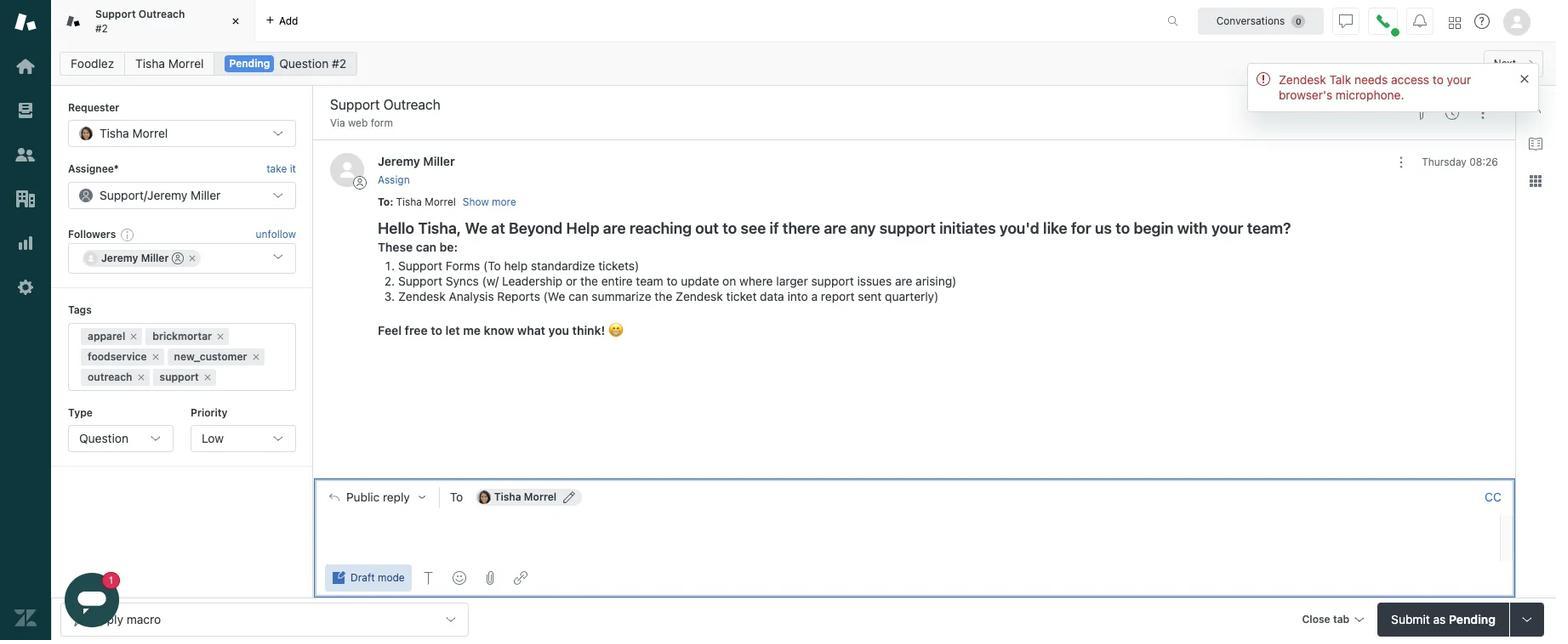 Task type: describe. For each thing, give the bounding box(es) containing it.
question button
[[68, 426, 174, 453]]

thursday 08:26
[[1422, 156, 1499, 169]]

cc button
[[1485, 490, 1502, 506]]

add
[[279, 14, 298, 27]]

additional actions image
[[1395, 156, 1409, 169]]

apparel
[[88, 330, 125, 343]]

tags
[[68, 304, 92, 317]]

data
[[760, 289, 785, 304]]

a
[[812, 289, 818, 304]]

tisha right moretisha@foodlez.com image
[[494, 491, 521, 504]]

macro
[[127, 612, 161, 627]]

followers element
[[68, 244, 296, 274]]

tisha morrel link
[[124, 52, 215, 76]]

morrel left the edit user icon
[[524, 491, 557, 504]]

more
[[492, 196, 517, 209]]

format text image
[[422, 572, 436, 586]]

foodlez
[[71, 56, 114, 71]]

team
[[636, 274, 664, 289]]

remove image for outreach
[[136, 372, 146, 383]]

tab
[[1334, 613, 1350, 626]]

question for question #2
[[279, 56, 329, 71]]

type
[[68, 406, 93, 419]]

free
[[405, 323, 428, 338]]

me
[[463, 323, 481, 338]]

cc
[[1485, 490, 1502, 505]]

summarize
[[592, 289, 652, 304]]

0 horizontal spatial support
[[160, 371, 199, 383]]

what
[[517, 323, 546, 338]]

close
[[1303, 613, 1331, 626]]

😁️
[[608, 323, 624, 338]]

avatar image
[[330, 154, 364, 188]]

microphone.
[[1336, 88, 1405, 102]]

1 horizontal spatial zendesk
[[676, 289, 723, 304]]

add attachment image
[[483, 572, 497, 586]]

or
[[566, 274, 577, 289]]

to right us on the right of page
[[1116, 220, 1130, 237]]

these
[[378, 240, 413, 255]]

beyond
[[509, 220, 563, 237]]

tab containing support outreach
[[51, 0, 255, 43]]

let
[[446, 323, 460, 338]]

initiates
[[940, 220, 996, 237]]

standardize
[[531, 259, 595, 273]]

zendesk talk needs access to your browser's microphone.
[[1279, 72, 1472, 102]]

submit
[[1392, 612, 1431, 627]]

assign
[[378, 173, 410, 186]]

get help image
[[1475, 14, 1490, 29]]

support inside support outreach #2
[[95, 8, 136, 21]]

user is an agent image
[[172, 253, 184, 265]]

foodservice
[[88, 350, 147, 363]]

show more button
[[463, 195, 517, 210]]

forms
[[446, 259, 480, 273]]

0 horizontal spatial can
[[416, 240, 437, 255]]

think!
[[572, 323, 605, 338]]

remove image for apparel
[[129, 332, 139, 342]]

0 horizontal spatial are
[[603, 220, 626, 237]]

0 horizontal spatial zendesk
[[398, 289, 446, 304]]

to for to
[[450, 490, 463, 505]]

like
[[1044, 220, 1068, 237]]

requester
[[68, 101, 119, 114]]

help
[[566, 220, 600, 237]]

hide composer image
[[908, 472, 921, 486]]

hello
[[378, 220, 415, 237]]

jeremy miller assign
[[378, 154, 455, 186]]

you'd
[[1000, 220, 1040, 237]]

morrel inside requester element
[[132, 126, 168, 141]]

entire
[[602, 274, 633, 289]]

close tab button
[[1295, 603, 1371, 640]]

update
[[681, 274, 720, 289]]

needs
[[1355, 72, 1388, 87]]

leadership
[[502, 274, 563, 289]]

know
[[484, 323, 514, 338]]

customers image
[[14, 144, 37, 166]]

tisha morrel for to
[[494, 491, 557, 504]]

question for question
[[79, 431, 129, 446]]

#2 inside support outreach #2
[[95, 22, 108, 34]]

displays possible ticket submission types image
[[1521, 613, 1535, 627]]

to : tisha morrel show more
[[378, 196, 517, 209]]

next
[[1494, 57, 1517, 70]]

close image
[[227, 13, 244, 30]]

1 horizontal spatial are
[[824, 220, 847, 237]]

unfollow button
[[256, 227, 296, 243]]

take
[[267, 163, 287, 176]]

feel free to let me know what you think! 😁️
[[378, 323, 624, 338]]

public reply button
[[314, 480, 439, 516]]

take it button
[[267, 161, 296, 179]]

low button
[[191, 426, 296, 453]]

1 horizontal spatial support
[[812, 274, 854, 289]]

info on adding followers image
[[121, 228, 135, 242]]

quarterly)
[[885, 289, 939, 304]]

form
[[371, 117, 393, 129]]

main element
[[0, 0, 51, 641]]

miller inside assignee* element
[[191, 188, 221, 202]]

tisha inside to : tisha morrel show more
[[396, 196, 422, 208]]

priority
[[191, 406, 228, 419]]

for
[[1072, 220, 1092, 237]]

draft mode
[[351, 572, 405, 585]]

low
[[202, 431, 224, 446]]

views image
[[14, 100, 37, 122]]

(to
[[483, 259, 501, 273]]

assignee* element
[[68, 182, 296, 209]]

(we
[[544, 289, 566, 304]]

0 vertical spatial support
[[880, 220, 936, 237]]

add button
[[255, 0, 309, 42]]

insert emojis image
[[453, 572, 466, 586]]

there
[[783, 220, 821, 237]]

zendesk products image
[[1449, 17, 1461, 29]]

apply macro
[[92, 612, 161, 627]]

show
[[463, 196, 489, 209]]

notifications image
[[1414, 14, 1427, 28]]

miller for jeremy miller assign
[[423, 154, 455, 169]]

remove image for new_customer
[[251, 352, 261, 362]]

report
[[821, 289, 855, 304]]

syncs
[[446, 274, 479, 289]]

outreach
[[139, 8, 185, 21]]



Task type: locate. For each thing, give the bounding box(es) containing it.
support up report
[[812, 274, 854, 289]]

remove image for foodservice
[[150, 352, 161, 362]]

2 horizontal spatial jeremy
[[378, 154, 420, 169]]

morrel up tisha,
[[425, 196, 456, 208]]

jeremy miller link
[[378, 154, 455, 169]]

0 vertical spatial remove image
[[150, 352, 161, 362]]

2 vertical spatial tisha morrel
[[494, 491, 557, 504]]

0 horizontal spatial question
[[79, 431, 129, 446]]

miller inside jeremy miller assign
[[423, 154, 455, 169]]

zendesk down update
[[676, 289, 723, 304]]

your inside zendesk talk needs access to your browser's microphone.
[[1447, 72, 1472, 87]]

the down team
[[655, 289, 673, 304]]

tisha right :
[[396, 196, 422, 208]]

zendesk inside zendesk talk needs access to your browser's microphone.
[[1279, 72, 1327, 87]]

0 horizontal spatial #2
[[95, 22, 108, 34]]

edit user image
[[564, 492, 576, 504]]

#2
[[95, 22, 108, 34], [332, 56, 346, 71]]

support down assignee*
[[100, 188, 144, 202]]

miller
[[423, 154, 455, 169], [191, 188, 221, 202], [141, 252, 169, 265]]

you
[[549, 323, 569, 338]]

0 vertical spatial tisha morrel
[[135, 56, 204, 71]]

1 vertical spatial pending
[[1450, 612, 1496, 627]]

public reply
[[346, 491, 410, 505]]

zendesk up free
[[398, 289, 446, 304]]

0 vertical spatial can
[[416, 240, 437, 255]]

us
[[1095, 220, 1112, 237]]

tisha down support outreach #2 on the left top of the page
[[135, 56, 165, 71]]

assignee*
[[68, 163, 119, 176]]

pending right as
[[1450, 612, 1496, 627]]

reports
[[497, 289, 540, 304]]

secondary element
[[51, 47, 1557, 81]]

#2 up the foodlez
[[95, 22, 108, 34]]

1 vertical spatial to
[[450, 490, 463, 505]]

1 horizontal spatial to
[[450, 490, 463, 505]]

jeremy for jeremy miller
[[101, 252, 138, 265]]

support down new_customer
[[160, 371, 199, 383]]

tisha morrel
[[135, 56, 204, 71], [100, 126, 168, 141], [494, 491, 557, 504]]

are left "any"
[[824, 220, 847, 237]]

× button
[[1520, 67, 1530, 87]]

as
[[1434, 612, 1446, 627]]

jeremy
[[378, 154, 420, 169], [147, 188, 188, 202], [101, 252, 138, 265]]

outreach
[[88, 371, 132, 383]]

hello tisha, we at beyond help are reaching out to see if there are any support initiates you'd like for us to begin with your team? these can be: support forms (to help standardize tickets) support syncs (w/ leadership or the entire team to update on where larger support issues are arising) zendesk analysis reports (we can summarize the zendesk ticket data into a report sent quarterly)
[[378, 220, 1292, 304]]

are right help
[[603, 220, 626, 237]]

apps image
[[1530, 174, 1543, 188]]

support left outreach
[[95, 8, 136, 21]]

tisha,
[[418, 220, 461, 237]]

remove image down new_customer
[[202, 372, 213, 383]]

team?
[[1248, 220, 1292, 237]]

1 vertical spatial question
[[79, 431, 129, 446]]

close tab
[[1303, 613, 1350, 626]]

jeremy inside option
[[101, 252, 138, 265]]

question down add
[[279, 56, 329, 71]]

talk
[[1330, 72, 1352, 87]]

0 vertical spatial miller
[[423, 154, 455, 169]]

brickmortar
[[153, 330, 212, 343]]

any
[[851, 220, 876, 237]]

to for to : tisha morrel show more
[[378, 196, 390, 208]]

2 vertical spatial support
[[160, 371, 199, 383]]

1 vertical spatial jeremy
[[147, 188, 188, 202]]

larger
[[777, 274, 808, 289]]

1 vertical spatial your
[[1212, 220, 1244, 237]]

are
[[603, 220, 626, 237], [824, 220, 847, 237], [895, 274, 913, 289]]

1 vertical spatial support
[[812, 274, 854, 289]]

0 horizontal spatial to
[[378, 196, 390, 208]]

button displays agent's chat status as invisible. image
[[1340, 14, 1353, 28]]

morrel down outreach
[[168, 56, 204, 71]]

to left moretisha@foodlez.com image
[[450, 490, 463, 505]]

sent
[[858, 289, 882, 304]]

out
[[696, 220, 719, 237]]

jeremy inside jeremy miller assign
[[378, 154, 420, 169]]

2 horizontal spatial support
[[880, 220, 936, 237]]

remove image
[[188, 254, 198, 264], [129, 332, 139, 342], [215, 332, 226, 342], [251, 352, 261, 362], [136, 372, 146, 383]]

tab
[[51, 0, 255, 43]]

millerjeremy500@gmail.com image
[[84, 252, 98, 266]]

reply
[[383, 491, 410, 505]]

issues
[[858, 274, 892, 289]]

remove image for support
[[202, 372, 213, 383]]

0 horizontal spatial miller
[[141, 252, 169, 265]]

take it
[[267, 163, 296, 176]]

jeremy miller
[[101, 252, 169, 265]]

via
[[330, 117, 345, 129]]

1 horizontal spatial can
[[569, 289, 589, 304]]

jeremy down requester element
[[147, 188, 188, 202]]

be:
[[440, 240, 458, 255]]

#2 inside secondary element
[[332, 56, 346, 71]]

support left syncs at the top left of the page
[[398, 274, 443, 289]]

we
[[465, 220, 488, 237]]

0 vertical spatial #2
[[95, 22, 108, 34]]

begin
[[1134, 220, 1174, 237]]

via web form
[[330, 117, 393, 129]]

2 horizontal spatial are
[[895, 274, 913, 289]]

Thursday 08:26 text field
[[1422, 156, 1499, 169]]

0 vertical spatial to
[[378, 196, 390, 208]]

support
[[95, 8, 136, 21], [100, 188, 144, 202], [398, 259, 443, 273], [398, 274, 443, 289]]

tisha morrel down outreach
[[135, 56, 204, 71]]

tisha morrel inside requester element
[[100, 126, 168, 141]]

2 horizontal spatial zendesk
[[1279, 72, 1327, 87]]

knowledge image
[[1530, 137, 1543, 151]]

remove image up new_customer
[[215, 332, 226, 342]]

0 horizontal spatial the
[[581, 274, 598, 289]]

support right "any"
[[880, 220, 936, 237]]

your up events icon at the right top of page
[[1447, 72, 1472, 87]]

remove image right new_customer
[[251, 352, 261, 362]]

add link (cmd k) image
[[514, 572, 527, 586]]

organizations image
[[14, 188, 37, 210]]

08:26
[[1470, 156, 1499, 169]]

miller inside option
[[141, 252, 169, 265]]

2 horizontal spatial miller
[[423, 154, 455, 169]]

pending inside secondary element
[[229, 57, 270, 70]]

your right the with
[[1212, 220, 1244, 237]]

jeremy up assign
[[378, 154, 420, 169]]

to
[[378, 196, 390, 208], [450, 490, 463, 505]]

(w/
[[482, 274, 499, 289]]

arising)
[[916, 274, 957, 289]]

morrel up /
[[132, 126, 168, 141]]

tisha morrel for requester
[[100, 126, 168, 141]]

1 vertical spatial miller
[[191, 188, 221, 202]]

access
[[1392, 72, 1430, 87]]

0 vertical spatial the
[[581, 274, 598, 289]]

question #2
[[279, 56, 346, 71]]

where
[[740, 274, 773, 289]]

#2 up via
[[332, 56, 346, 71]]

morrel inside to : tisha morrel show more
[[425, 196, 456, 208]]

jeremy inside assignee* element
[[147, 188, 188, 202]]

browser's
[[1279, 88, 1333, 102]]

0 vertical spatial question
[[279, 56, 329, 71]]

conversations
[[1217, 14, 1285, 27]]

1 horizontal spatial jeremy
[[147, 188, 188, 202]]

mode
[[378, 572, 405, 585]]

miller right /
[[191, 188, 221, 202]]

2 vertical spatial jeremy
[[101, 252, 138, 265]]

jeremy for jeremy miller assign
[[378, 154, 420, 169]]

are up quarterly)
[[895, 274, 913, 289]]

0 vertical spatial your
[[1447, 72, 1472, 87]]

conversations button
[[1198, 7, 1324, 34]]

0 horizontal spatial pending
[[229, 57, 270, 70]]

morrel
[[168, 56, 204, 71], [132, 126, 168, 141], [425, 196, 456, 208], [524, 491, 557, 504]]

help
[[504, 259, 528, 273]]

1 vertical spatial remove image
[[202, 372, 213, 383]]

miller up to : tisha morrel show more
[[423, 154, 455, 169]]

zendesk image
[[14, 608, 37, 630]]

to inside zendesk talk needs access to your browser's microphone.
[[1433, 72, 1444, 87]]

0 horizontal spatial your
[[1212, 220, 1244, 237]]

2 vertical spatial miller
[[141, 252, 169, 265]]

question inside 'popup button'
[[79, 431, 129, 446]]

moretisha@foodlez.com image
[[477, 491, 491, 505]]

zendesk up browser's on the right top
[[1279, 72, 1327, 87]]

tisha
[[135, 56, 165, 71], [100, 126, 129, 141], [396, 196, 422, 208], [494, 491, 521, 504]]

miller left user is an agent image
[[141, 252, 169, 265]]

new_customer
[[174, 350, 247, 363]]

remove image down brickmortar
[[150, 352, 161, 362]]

Public reply composer Draft mode text field
[[322, 516, 1495, 551]]

1 horizontal spatial miller
[[191, 188, 221, 202]]

tisha inside secondary element
[[135, 56, 165, 71]]

remove image for brickmortar
[[215, 332, 226, 342]]

1 horizontal spatial pending
[[1450, 612, 1496, 627]]

/
[[144, 188, 147, 202]]

submit as pending
[[1392, 612, 1496, 627]]

jeremy down info on adding followers image
[[101, 252, 138, 265]]

to left let at the bottom of page
[[431, 323, 443, 338]]

to right team
[[667, 274, 678, 289]]

pending down close icon
[[229, 57, 270, 70]]

to inside to : tisha morrel show more
[[378, 196, 390, 208]]

tabs tab list
[[51, 0, 1150, 43]]

tisha morrel inside secondary element
[[135, 56, 204, 71]]

0 vertical spatial jeremy
[[378, 154, 420, 169]]

remove image
[[150, 352, 161, 362], [202, 372, 213, 383]]

next button
[[1484, 50, 1544, 77]]

admin image
[[14, 277, 37, 299]]

0 horizontal spatial remove image
[[150, 352, 161, 362]]

web
[[348, 117, 368, 129]]

unfollow
[[256, 228, 296, 241]]

to
[[1433, 72, 1444, 87], [723, 220, 737, 237], [1116, 220, 1130, 237], [667, 274, 678, 289], [431, 323, 443, 338]]

1 horizontal spatial your
[[1447, 72, 1472, 87]]

1 vertical spatial the
[[655, 289, 673, 304]]

draft mode button
[[325, 565, 412, 592]]

can left be:
[[416, 240, 437, 255]]

tisha down the requester
[[100, 126, 129, 141]]

to right access
[[1433, 72, 1444, 87]]

support down the these
[[398, 259, 443, 273]]

reporting image
[[14, 232, 37, 254]]

to right "out"
[[723, 220, 737, 237]]

remove image up the foodservice
[[129, 332, 139, 342]]

1 horizontal spatial remove image
[[202, 372, 213, 383]]

×
[[1520, 67, 1530, 87]]

miller for jeremy miller
[[141, 252, 169, 265]]

1 horizontal spatial #2
[[332, 56, 346, 71]]

tisha inside requester element
[[100, 126, 129, 141]]

support
[[880, 220, 936, 237], [812, 274, 854, 289], [160, 371, 199, 383]]

get started image
[[14, 55, 37, 77]]

question down type
[[79, 431, 129, 446]]

feel
[[378, 323, 402, 338]]

support outreach #2
[[95, 8, 185, 34]]

jeremy miller option
[[83, 250, 201, 267]]

remove image right user is an agent image
[[188, 254, 198, 264]]

draft
[[351, 572, 375, 585]]

your inside hello tisha, we at beyond help are reaching out to see if there are any support initiates you'd like for us to begin with your team? these can be: support forms (to help standardize tickets) support syncs (w/ leadership or the entire team to update on where larger support issues are arising) zendesk analysis reports (we can summarize the zendesk ticket data into a report sent quarterly)
[[1212, 220, 1244, 237]]

events image
[[1446, 106, 1460, 120]]

Subject field
[[327, 94, 1404, 115]]

support / jeremy miller
[[100, 188, 221, 202]]

requester element
[[68, 120, 296, 148]]

customer context image
[[1530, 100, 1543, 113]]

1 vertical spatial #2
[[332, 56, 346, 71]]

to down assign button
[[378, 196, 390, 208]]

remove image right outreach
[[136, 372, 146, 383]]

0 horizontal spatial jeremy
[[101, 252, 138, 265]]

tisha morrel down the requester
[[100, 126, 168, 141]]

tickets)
[[599, 259, 639, 273]]

assign button
[[378, 173, 410, 188]]

support inside assignee* element
[[100, 188, 144, 202]]

1 horizontal spatial the
[[655, 289, 673, 304]]

0 vertical spatial pending
[[229, 57, 270, 70]]

can down or
[[569, 289, 589, 304]]

question inside secondary element
[[279, 56, 329, 71]]

reaching
[[630, 220, 692, 237]]

morrel inside secondary element
[[168, 56, 204, 71]]

1 horizontal spatial question
[[279, 56, 329, 71]]

1 vertical spatial can
[[569, 289, 589, 304]]

tisha morrel right moretisha@foodlez.com image
[[494, 491, 557, 504]]

at
[[491, 220, 505, 237]]

the right or
[[581, 274, 598, 289]]

zendesk
[[1279, 72, 1327, 87], [398, 289, 446, 304], [676, 289, 723, 304]]

1 vertical spatial tisha morrel
[[100, 126, 168, 141]]

zendesk support image
[[14, 11, 37, 33]]



Task type: vqa. For each thing, say whether or not it's contained in the screenshot.
agent
no



